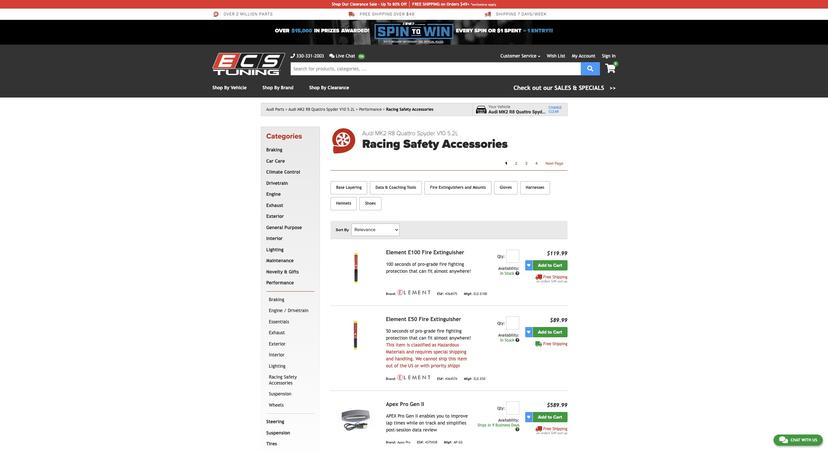 Task type: vqa. For each thing, say whether or not it's contained in the screenshot.
Racing
yes



Task type: describe. For each thing, give the bounding box(es) containing it.
fire for 100 seconds of pro-grade fire fighting protection that can fit almost anywhere!
[[440, 262, 447, 267]]

1 vertical spatial exhaust link
[[268, 328, 313, 339]]

ap-
[[454, 441, 459, 444]]

shop for shop by clearance
[[310, 85, 320, 90]]

fire for 50 seconds of pro-grade fire fighting protection that can fit almost anywhere! this item is classified as hazardous materials and requires special shipping and handling. we cannot ship this item out of the us or with priority shippi
[[437, 328, 445, 334]]

safety inside audi mk2 r8 quattro spyder v10 5.2l racing safety accessories
[[404, 137, 439, 151]]

0 vertical spatial $49
[[407, 12, 415, 17]]

0 vertical spatial safety
[[400, 107, 411, 112]]

r8 for audi mk2 r8 quattro spyder v10 5.2l
[[306, 107, 310, 112]]

official
[[424, 40, 435, 43]]

next page
[[546, 161, 564, 166]]

shop for shop by vehicle
[[213, 85, 223, 90]]

and down '$119.99'
[[558, 279, 563, 283]]

0 vertical spatial lighting
[[267, 247, 284, 252]]

ping
[[431, 2, 440, 7]]

harnesses
[[526, 185, 545, 190]]

comments image for live
[[330, 54, 335, 58]]

improve
[[451, 413, 468, 419]]

1 horizontal spatial with
[[802, 438, 812, 443]]

mfg#: for element e50 fire extinguisher
[[464, 377, 473, 381]]

novelty
[[267, 269, 283, 275]]

lap
[[386, 420, 393, 426]]

apex pro gen ii link
[[386, 401, 425, 408]]

mfg#: ele-e100
[[464, 292, 488, 296]]

& for data
[[385, 185, 388, 190]]

1 vertical spatial apex
[[398, 441, 405, 444]]

5.2l for audi mk2 r8 quattro spyder v10 5.2l racing safety accessories
[[448, 130, 459, 137]]

0 vertical spatial e50
[[408, 316, 418, 322]]

account
[[579, 53, 596, 59]]

service
[[522, 53, 537, 59]]

0 vertical spatial item
[[396, 342, 406, 348]]

tires link
[[265, 439, 313, 450]]

exterior for bottom exterior link
[[269, 341, 286, 347]]

post-
[[386, 427, 397, 433]]

by for clearance
[[321, 85, 327, 90]]

add to cart for $119.99
[[538, 263, 563, 268]]

cart for $119.99
[[554, 263, 563, 268]]

ii for apex pro gen ii
[[422, 401, 425, 408]]

apex
[[386, 413, 397, 419]]

seconds for 50
[[393, 328, 409, 334]]

*exclusions
[[471, 2, 488, 6]]

fit for 100
[[428, 269, 433, 274]]

to inside apex pro gen ii enables you to improve lap times while on track and simplifies post-session data review
[[446, 413, 450, 419]]

quattro inside your vehicle audi mk2 r8 quattro spyder v10 5.2l
[[516, 109, 532, 114]]

0 vertical spatial chat
[[346, 53, 356, 59]]

requires
[[416, 349, 433, 355]]

essentials
[[269, 319, 289, 325]]

special
[[434, 349, 448, 355]]

my account link
[[573, 53, 596, 59]]

almost for 50 seconds of pro-grade fire fighting protection that can fit almost anywhere! this item is classified as hazardous materials and requires special shipping and handling. we cannot ship this item out of the us or with priority shippi
[[434, 335, 448, 341]]

exhaust inside the performance subcategories element
[[269, 330, 285, 336]]

the
[[400, 363, 407, 368]]

ii for apex pro gen ii enables you to improve lap times while on track and simplifies post-session data review
[[416, 413, 418, 419]]

0 vertical spatial exhaust link
[[265, 200, 313, 211]]

by for vehicle
[[224, 85, 230, 90]]

element e50 fire extinguisher link
[[386, 316, 462, 322]]

1 horizontal spatial performance link
[[359, 107, 385, 112]]

2003
[[315, 53, 324, 59]]

days/week
[[522, 12, 547, 17]]

audi inside your vehicle audi mk2 r8 quattro spyder v10 5.2l
[[489, 109, 498, 114]]

audi mk2 r8 quattro spyder v10 5.2l link
[[289, 107, 358, 112]]

shippi
[[448, 363, 460, 368]]

lighting inside the performance subcategories element
[[269, 364, 286, 369]]

maintenance
[[267, 258, 294, 263]]

sign in link
[[603, 53, 616, 59]]

next page link
[[542, 159, 568, 168]]

1 vertical spatial suspension link
[[265, 428, 313, 439]]

my
[[573, 53, 578, 59]]

5.2l inside your vehicle audi mk2 r8 quattro spyder v10 5.2l
[[557, 109, 566, 114]]

add to cart for $589.99
[[538, 414, 563, 420]]

out
[[386, 363, 393, 368]]

question circle image for $89.99
[[516, 338, 520, 342]]

quattro for audi mk2 r8 quattro spyder v10 5.2l racing safety accessories
[[397, 130, 416, 137]]

tools
[[407, 185, 417, 190]]

0 vertical spatial apex
[[386, 401, 399, 408]]

over $15,000 in prizes
[[275, 27, 340, 34]]

extinguishers
[[439, 185, 464, 190]]

braking link for /
[[268, 294, 313, 305]]

in for $119.99
[[501, 271, 504, 276]]

shop by clearance
[[310, 85, 349, 90]]

interior inside the performance subcategories element
[[269, 352, 285, 358]]

interior link inside the performance subcategories element
[[268, 350, 313, 361]]

4
[[536, 161, 538, 166]]

2 vertical spatial of
[[395, 363, 399, 368]]

spyder for audi mk2 r8 quattro spyder v10 5.2l racing safety accessories
[[417, 130, 436, 137]]

& for novelty
[[284, 269, 288, 275]]

ship
[[439, 356, 447, 362]]

2 vertical spatial pro
[[406, 441, 411, 444]]

clear
[[549, 110, 559, 113]]

0 vertical spatial exterior link
[[265, 211, 313, 222]]

layering
[[346, 185, 362, 190]]

audi for audi parts
[[267, 107, 274, 112]]

pro for apex
[[398, 413, 405, 419]]

base layering link
[[331, 181, 368, 194]]

up for $119.99
[[564, 279, 568, 283]]

0 horizontal spatial in
[[314, 27, 320, 34]]

data & coaching tools link
[[370, 181, 422, 194]]

over
[[394, 12, 405, 17]]

mk2 for audi mk2 r8 quattro spyder v10 5.2l
[[298, 107, 305, 112]]

novelty & gifts link
[[265, 267, 313, 278]]

fire for e100
[[422, 249, 432, 256]]

mk2 inside your vehicle audi mk2 r8 quattro spyder v10 5.2l
[[499, 109, 509, 114]]

free shipping over $49
[[360, 12, 415, 17]]

audi mk2 r8 quattro spyder v10 5.2l racing safety accessories
[[363, 130, 508, 151]]

phone image
[[291, 54, 295, 58]]

every
[[456, 27, 474, 34]]

engine / drivetrain link
[[268, 305, 313, 317]]

see
[[419, 40, 423, 43]]

braking for engine
[[269, 297, 285, 302]]

es#4364574 - ele-e50 - element e50 fire extinguisher - 50 seconds of pro-grade fire fighting protection that can fit almost anywhere! - element - audi bmw volkswagen mercedes benz mini porsche image
[[331, 317, 381, 354]]

$49 for extinguisher
[[552, 279, 557, 283]]

2 inside paginated product list navigation navigation
[[515, 161, 518, 166]]

ships
[[478, 423, 487, 428]]

add to wish list image for $89.99
[[528, 331, 531, 334]]

extinguisher for element e100 fire extinguisher
[[434, 249, 465, 256]]

1 horizontal spatial or
[[489, 27, 496, 34]]

sales
[[555, 84, 572, 91]]

category navigation element
[[261, 127, 320, 451]]

free down '$119.99'
[[544, 275, 552, 279]]

audi for audi mk2 r8 quattro spyder v10 5.2l
[[289, 107, 297, 112]]

3
[[526, 161, 528, 166]]

free down the '$589.99'
[[544, 427, 552, 431]]

spyder inside your vehicle audi mk2 r8 quattro spyder v10 5.2l
[[533, 109, 547, 114]]

1 horizontal spatial accessories
[[412, 107, 434, 112]]

almost for 100 seconds of pro-grade fire fighting protection that can fit almost anywhere!
[[434, 269, 448, 274]]

racing inside the performance subcategories element
[[269, 375, 283, 380]]

and down is at the left
[[407, 349, 414, 355]]

sign in
[[603, 53, 616, 59]]

element - corporate logo image for e50
[[398, 375, 431, 380]]

quattro for audi mk2 r8 quattro spyder v10 5.2l
[[312, 107, 325, 112]]

fire for e50
[[419, 316, 429, 322]]

climate control link
[[265, 167, 313, 178]]

data & coaching tools
[[376, 185, 417, 190]]

$49 for ii
[[552, 431, 557, 435]]

vehicle inside your vehicle audi mk2 r8 quattro spyder v10 5.2l
[[498, 104, 511, 109]]

apex pro gen ii enables you to improve lap times while on track and simplifies post-session data review
[[386, 413, 468, 433]]

1 horizontal spatial 1
[[528, 27, 530, 34]]

over for over $15,000 in prizes
[[275, 27, 290, 34]]

0 link
[[601, 61, 619, 74]]

ships in 9 business days
[[478, 423, 520, 428]]

free shipping
[[544, 342, 568, 346]]

sort
[[336, 228, 343, 232]]

1 horizontal spatial chat
[[791, 438, 801, 443]]

0 vertical spatial exhaust
[[267, 203, 283, 208]]

1 vertical spatial lighting link
[[268, 361, 313, 372]]

ship
[[423, 2, 431, 7]]

parts
[[259, 12, 273, 17]]

live chat link
[[330, 53, 365, 60]]

brand
[[281, 85, 294, 90]]

this
[[449, 356, 456, 362]]

grade for 100
[[427, 262, 438, 267]]

ecs tuning image
[[213, 53, 285, 75]]

331-
[[306, 53, 315, 59]]

$89.99
[[550, 317, 568, 323]]

fighting for 100 seconds of pro-grade fire fighting protection that can fit almost anywhere!
[[449, 262, 464, 267]]

cart for $589.99
[[554, 414, 563, 420]]

chat with us
[[791, 438, 818, 443]]

0 horizontal spatial shipping
[[372, 12, 393, 17]]

add for $89.99
[[538, 329, 547, 335]]

0 vertical spatial interior link
[[265, 233, 313, 244]]

ele- for element e100 fire extinguisher
[[474, 292, 481, 296]]

free down "$89.99"
[[544, 342, 552, 346]]

in stock for $89.99
[[501, 338, 516, 343]]

0 vertical spatial racing
[[387, 107, 399, 112]]

shop for shop by brand
[[263, 85, 273, 90]]

0 vertical spatial lighting link
[[265, 244, 313, 256]]

anywhere! for 50 seconds of pro-grade fire fighting protection that can fit almost anywhere! this item is classified as hazardous materials and requires special shipping and handling. we cannot ship this item out of the us or with priority shippi
[[450, 335, 471, 341]]

base layering
[[336, 185, 362, 190]]

racing safety accessories link
[[268, 372, 313, 389]]

audi parts
[[267, 107, 284, 112]]

v10 inside your vehicle audi mk2 r8 quattro spyder v10 5.2l
[[548, 109, 556, 114]]

wish list link
[[547, 53, 566, 59]]

wheels
[[269, 403, 284, 408]]

and down the '$589.99'
[[558, 431, 563, 435]]

1 horizontal spatial performance
[[359, 107, 382, 112]]

handling.
[[395, 356, 415, 362]]

in for $89.99
[[501, 338, 504, 343]]

engine for engine / drivetrain
[[269, 308, 283, 313]]

2 vertical spatial mfg#:
[[444, 441, 453, 444]]

0 horizontal spatial e100
[[408, 249, 421, 256]]

shipping down "$89.99"
[[553, 342, 568, 346]]

maintenance link
[[265, 256, 313, 267]]

data
[[376, 185, 384, 190]]

care
[[275, 158, 285, 164]]

v10 for audi mk2 r8 quattro spyder v10 5.2l
[[340, 107, 346, 112]]

performance inside category navigation element
[[267, 280, 294, 286]]

add to cart for $89.99
[[538, 329, 563, 335]]

that for 100
[[409, 269, 418, 274]]

1 vertical spatial performance link
[[265, 278, 313, 289]]

330-
[[297, 53, 306, 59]]

4364574
[[446, 377, 458, 381]]

0 vertical spatial fire
[[430, 185, 438, 190]]

1 horizontal spatial racing safety accessories
[[387, 107, 434, 112]]

qty: for $589.99
[[498, 406, 505, 411]]

suspension for bottommost suspension link
[[267, 430, 290, 436]]

and left mounts
[[465, 185, 472, 190]]

1 horizontal spatial in
[[488, 423, 491, 428]]

free down shop our clearance sale - up to 80% off
[[360, 12, 371, 17]]

classified
[[412, 342, 431, 348]]

Search text field
[[291, 62, 581, 75]]

drivetrain inside the drivetrain link
[[267, 181, 288, 186]]

audi mk2 r8 quattro spyder v10 5.2l
[[289, 107, 355, 112]]

exterior for topmost exterior link
[[267, 214, 284, 219]]

sales & specials
[[555, 84, 605, 91]]

racing safety accessories inside the performance subcategories element
[[269, 375, 297, 386]]

shop for shop our clearance sale - up to 80% off
[[332, 2, 341, 7]]

1 vertical spatial exterior link
[[268, 339, 313, 350]]

purchase
[[389, 40, 402, 43]]

/
[[284, 308, 287, 313]]



Task type: locate. For each thing, give the bounding box(es) containing it.
1 horizontal spatial mk2
[[376, 130, 387, 137]]

next
[[546, 161, 554, 166]]

0 vertical spatial performance link
[[359, 107, 385, 112]]

general
[[267, 225, 283, 230]]

2 element - corporate logo image from the top
[[398, 375, 431, 380]]

exterior link down 'essentials' link
[[268, 339, 313, 350]]

or inside 50 seconds of pro-grade fire fighting protection that can fit almost anywhere! this item is classified as hazardous materials and requires special shipping and handling. we cannot ship this item out of the us or with priority shippi
[[415, 363, 419, 368]]

fighting up hazardous on the right
[[446, 328, 462, 334]]

& for sales
[[573, 84, 578, 91]]

mfg#: for element e100 fire extinguisher
[[464, 292, 473, 296]]

seconds right 100
[[395, 262, 411, 267]]

2
[[236, 12, 239, 17], [515, 161, 518, 166]]

add to cart button for $89.99
[[533, 327, 568, 337]]

2 orders from the top
[[541, 431, 551, 435]]

with
[[421, 363, 430, 368], [802, 438, 812, 443]]

over left the million on the left
[[224, 12, 235, 17]]

gen for apex
[[406, 413, 414, 419]]

apex pro gen ii
[[386, 401, 425, 408]]

3 cart from the top
[[554, 414, 563, 420]]

mk2 for audi mk2 r8 quattro spyder v10 5.2l racing safety accessories
[[376, 130, 387, 137]]

spyder inside audi mk2 r8 quattro spyder v10 5.2l racing safety accessories
[[417, 130, 436, 137]]

element - corporate logo image
[[398, 290, 431, 295], [398, 375, 431, 380]]

item right this
[[458, 356, 467, 362]]

protection for 100
[[386, 269, 408, 274]]

0 vertical spatial qty:
[[498, 254, 505, 259]]

0 vertical spatial anywhere!
[[450, 269, 471, 274]]

brand: down out
[[386, 377, 396, 381]]

question circle image
[[516, 428, 520, 432]]

1 vertical spatial gen
[[406, 413, 414, 419]]

1 vertical spatial stock
[[505, 338, 515, 343]]

fire inside 100 seconds of pro-grade fire fighting protection that can fit almost anywhere!
[[440, 262, 447, 267]]

to for $589.99
[[548, 414, 552, 420]]

interior link
[[265, 233, 313, 244], [268, 350, 313, 361]]

exhaust down engine link
[[267, 203, 283, 208]]

exterior link
[[265, 211, 313, 222], [268, 339, 313, 350]]

9
[[493, 423, 495, 428]]

every spin or $1 spent = 1 entry!!!
[[456, 27, 554, 34]]

novelty & gifts
[[267, 269, 299, 275]]

comments image inside live chat link
[[330, 54, 335, 58]]

free ship ping on orders $49+ *exclusions apply
[[413, 2, 497, 7]]

interior link down purpose
[[265, 233, 313, 244]]

1 add to cart from the top
[[538, 263, 563, 268]]

1 that from the top
[[409, 269, 418, 274]]

and down you
[[438, 420, 446, 426]]

0 vertical spatial 2
[[236, 12, 239, 17]]

that for 50
[[409, 335, 418, 341]]

1 vertical spatial 1
[[506, 161, 508, 166]]

gen for apex
[[410, 401, 420, 408]]

as
[[432, 342, 437, 348]]

shipping 7 days/week link
[[485, 11, 547, 17]]

shipping up this
[[450, 349, 467, 355]]

or left $1 at the right of the page
[[489, 27, 496, 34]]

on inside apex pro gen ii enables you to improve lap times while on track and simplifies post-session data review
[[419, 420, 425, 426]]

seconds inside 100 seconds of pro-grade fire fighting protection that can fit almost anywhere!
[[395, 262, 411, 267]]

with inside 50 seconds of pro-grade fire fighting protection that can fit almost anywhere! this item is classified as hazardous materials and requires special shipping and handling. we cannot ship this item out of the us or with priority shippi
[[421, 363, 430, 368]]

1 vertical spatial up
[[564, 431, 568, 435]]

1 horizontal spatial e100
[[481, 292, 488, 296]]

you
[[437, 413, 444, 419]]

orders for $589.99
[[541, 431, 551, 435]]

drivetrain inside engine / drivetrain link
[[288, 308, 309, 313]]

free shipping on orders $49 and up down '$119.99'
[[537, 275, 568, 283]]

availability: for $89.99
[[499, 333, 520, 338]]

fire up hazardous on the right
[[437, 328, 445, 334]]

ele- right 4364575
[[474, 292, 481, 296]]

0 vertical spatial clearance
[[350, 2, 369, 7]]

0 vertical spatial free shipping on orders $49 and up
[[537, 275, 568, 283]]

qty:
[[498, 254, 505, 259], [498, 321, 505, 326], [498, 406, 505, 411]]

times
[[394, 420, 406, 426]]

1 vertical spatial suspension
[[267, 430, 290, 436]]

by up audi mk2 r8 quattro spyder v10 5.2l link
[[321, 85, 327, 90]]

almost inside 100 seconds of pro-grade fire fighting protection that can fit almost anywhere!
[[434, 269, 448, 274]]

of down element e100 fire extinguisher
[[413, 262, 417, 267]]

data
[[413, 427, 422, 433]]

1 vertical spatial grade
[[424, 328, 436, 334]]

pro- down element e50 fire extinguisher link at bottom
[[416, 328, 424, 334]]

vehicle down ecs tuning 'image'
[[231, 85, 247, 90]]

accessories inside the performance subcategories element
[[269, 380, 293, 386]]

shop by clearance link
[[310, 85, 349, 90]]

1 vertical spatial fire
[[437, 328, 445, 334]]

mfg#: right 4364575
[[464, 292, 473, 296]]

2 horizontal spatial spyder
[[533, 109, 547, 114]]

pro- inside 100 seconds of pro-grade fire fighting protection that can fit almost anywhere!
[[418, 262, 427, 267]]

1 vertical spatial of
[[410, 328, 414, 334]]

pro for apex
[[400, 401, 409, 408]]

in left prizes
[[314, 27, 320, 34]]

0 vertical spatial in
[[612, 53, 616, 59]]

performance subcategories element
[[267, 291, 315, 414]]

3 add to wish list image from the top
[[528, 416, 531, 419]]

2 right 1 'link'
[[515, 161, 518, 166]]

performance link
[[359, 107, 385, 112], [265, 278, 313, 289]]

1 vertical spatial element - corporate logo image
[[398, 375, 431, 380]]

engine inside engine / drivetrain link
[[269, 308, 283, 313]]

1 vertical spatial seconds
[[393, 328, 409, 334]]

to down '$119.99'
[[548, 263, 552, 268]]

lighting link
[[265, 244, 313, 256], [268, 361, 313, 372]]

suspension link up wheels
[[268, 389, 313, 400]]

stock for $119.99
[[505, 271, 515, 276]]

paginated product list navigation navigation
[[363, 159, 568, 168]]

0 horizontal spatial quattro
[[312, 107, 325, 112]]

comments image for chat
[[780, 436, 789, 444]]

r8
[[306, 107, 310, 112], [510, 109, 515, 114], [388, 130, 395, 137]]

braking up car care
[[267, 147, 283, 153]]

pro inside apex pro gen ii enables you to improve lap times while on track and simplifies post-session data review
[[398, 413, 405, 419]]

fit inside 100 seconds of pro-grade fire fighting protection that can fit almost anywhere!
[[428, 269, 433, 274]]

braking link up engine / drivetrain
[[268, 294, 313, 305]]

2 protection from the top
[[386, 335, 408, 341]]

0 vertical spatial element - corporate logo image
[[398, 290, 431, 295]]

anywhere! inside 100 seconds of pro-grade fire fighting protection that can fit almost anywhere!
[[450, 269, 471, 274]]

add to cart button for $589.99
[[533, 412, 568, 422]]

3 brand: from the top
[[386, 441, 396, 444]]

es#4364575 - ele-e100 - element e100 fire extinguisher - 100 seconds of pro-grade fire fighting protection that can fit almost anywhere! - element - audi bmw volkswagen mercedes benz mini porsche image
[[331, 250, 381, 287]]

1 protection from the top
[[386, 269, 408, 274]]

shop by vehicle
[[213, 85, 247, 90]]

1 vertical spatial exterior
[[269, 341, 286, 347]]

in stock for $119.99
[[501, 271, 516, 276]]

protection for 50
[[386, 335, 408, 341]]

free shipping on orders $49 and up for $119.99
[[537, 275, 568, 283]]

1 availability: from the top
[[499, 266, 520, 271]]

1 vertical spatial clearance
[[328, 85, 349, 90]]

anywhere! up 4364575
[[450, 269, 471, 274]]

element for element e50 fire extinguisher
[[386, 316, 407, 322]]

3 add from the top
[[538, 414, 547, 420]]

0 vertical spatial add to cart button
[[533, 260, 568, 271]]

anywhere! inside 50 seconds of pro-grade fire fighting protection that can fit almost anywhere! this item is classified as hazardous materials and requires special shipping and handling. we cannot ship this item out of the us or with priority shippi
[[450, 335, 471, 341]]

priority
[[431, 363, 447, 368]]

exterior inside the performance subcategories element
[[269, 341, 286, 347]]

2 brand: from the top
[[386, 377, 396, 381]]

and up out
[[386, 356, 394, 362]]

1 in stock from the top
[[501, 271, 516, 276]]

1 vertical spatial brand:
[[386, 377, 396, 381]]

0 horizontal spatial or
[[415, 363, 419, 368]]

ii inside apex pro gen ii enables you to improve lap times while on track and simplifies post-session data review
[[416, 413, 418, 419]]

1 add to cart button from the top
[[533, 260, 568, 271]]

1 vertical spatial add to wish list image
[[528, 331, 531, 334]]

ele- for element e50 fire extinguisher
[[474, 377, 481, 381]]

element - corporate logo image for e100
[[398, 290, 431, 295]]

v10 inside audi mk2 r8 quattro spyder v10 5.2l racing safety accessories
[[437, 130, 446, 137]]

exhaust link down "essentials"
[[268, 328, 313, 339]]

0 vertical spatial vehicle
[[231, 85, 247, 90]]

of up is at the left
[[410, 328, 414, 334]]

1 vertical spatial extinguisher
[[431, 316, 462, 322]]

safety inside the performance subcategories element
[[284, 375, 297, 380]]

to for $89.99
[[548, 329, 552, 335]]

1 orders from the top
[[541, 279, 551, 283]]

1 stock from the top
[[505, 271, 515, 276]]

1 horizontal spatial v10
[[437, 130, 446, 137]]

clearance for by
[[328, 85, 349, 90]]

gifts
[[289, 269, 299, 275]]

cart down '$119.99'
[[554, 263, 563, 268]]

1 free shipping on orders $49 and up from the top
[[537, 275, 568, 283]]

over
[[224, 12, 235, 17], [275, 27, 290, 34]]

orders down '$119.99'
[[541, 279, 551, 283]]

add to cart down '$119.99'
[[538, 263, 563, 268]]

and inside apex pro gen ii enables you to improve lap times while on track and simplifies post-session data review
[[438, 420, 446, 426]]

0 horizontal spatial e50
[[408, 316, 418, 322]]

es#: for e50
[[437, 377, 444, 381]]

orders
[[541, 279, 551, 283], [541, 431, 551, 435]]

1 up from the top
[[564, 279, 568, 283]]

interior up racing safety accessories link
[[269, 352, 285, 358]]

2 vertical spatial &
[[284, 269, 288, 275]]

of for 50
[[410, 328, 414, 334]]

by right sort on the left of page
[[344, 228, 349, 232]]

1 link
[[502, 159, 511, 168]]

2 add to cart button from the top
[[533, 327, 568, 337]]

1 question circle image from the top
[[516, 272, 520, 276]]

fighting inside 50 seconds of pro-grade fire fighting protection that can fit almost anywhere! this item is classified as hazardous materials and requires special shipping and handling. we cannot ship this item out of the us or with priority shippi
[[446, 328, 462, 334]]

gen up enables
[[410, 401, 420, 408]]

mfg#: left 'ap-'
[[444, 441, 453, 444]]

of for 100
[[413, 262, 417, 267]]

fire up 100 seconds of pro-grade fire fighting protection that can fit almost anywhere! on the bottom
[[422, 249, 432, 256]]

seconds right 50
[[393, 328, 409, 334]]

2 add from the top
[[538, 329, 547, 335]]

ecs tuning 'spin to win' contest logo image
[[375, 22, 454, 39]]

shipping left 7
[[496, 12, 517, 17]]

to down the '$589.99'
[[548, 414, 552, 420]]

clearance
[[350, 2, 369, 7], [328, 85, 349, 90]]

braking link for care
[[265, 145, 313, 156]]

es#:
[[437, 292, 444, 296], [437, 377, 444, 381], [417, 441, 424, 444]]

1 vertical spatial question circle image
[[516, 338, 520, 342]]

2 fit from the top
[[428, 335, 433, 341]]

element - corporate logo image up element e50 fire extinguisher link at bottom
[[398, 290, 431, 295]]

to right you
[[446, 413, 450, 419]]

shopping cart image
[[606, 64, 616, 73]]

of inside 100 seconds of pro-grade fire fighting protection that can fit almost anywhere!
[[413, 262, 417, 267]]

=
[[524, 27, 527, 34]]

question circle image
[[516, 272, 520, 276], [516, 338, 520, 342]]

braking for car
[[267, 147, 283, 153]]

1 horizontal spatial quattro
[[397, 130, 416, 137]]

& right data at the left of the page
[[385, 185, 388, 190]]

can for 100
[[419, 269, 427, 274]]

100
[[386, 262, 394, 267]]

extinguisher for element e50 fire extinguisher
[[431, 316, 462, 322]]

1 vertical spatial e50
[[481, 377, 486, 381]]

to for $119.99
[[548, 263, 552, 268]]

lighting up racing safety accessories link
[[269, 364, 286, 369]]

fit for 50
[[428, 335, 433, 341]]

anywhere! for 100 seconds of pro-grade fire fighting protection that can fit almost anywhere!
[[450, 269, 471, 274]]

2 vertical spatial add to cart
[[538, 414, 563, 420]]

engine down the drivetrain link
[[267, 192, 281, 197]]

brand: down the post-
[[386, 441, 396, 444]]

car care
[[267, 158, 285, 164]]

0 vertical spatial add to wish list image
[[528, 264, 531, 267]]

es#: for e100
[[437, 292, 444, 296]]

2 vertical spatial es#:
[[417, 441, 424, 444]]

fit inside 50 seconds of pro-grade fire fighting protection that can fit almost anywhere! this item is classified as hazardous materials and requires special shipping and handling. we cannot ship this item out of the us or with priority shippi
[[428, 335, 433, 341]]

fit up as
[[428, 335, 433, 341]]

add to cart button
[[533, 260, 568, 271], [533, 327, 568, 337], [533, 412, 568, 422]]

add to cart button up free shipping
[[533, 327, 568, 337]]

element for element e100 fire extinguisher
[[386, 249, 407, 256]]

free
[[413, 2, 422, 7]]

mk2 inside audi mk2 r8 quattro spyder v10 5.2l racing safety accessories
[[376, 130, 387, 137]]

up down '$119.99'
[[564, 279, 568, 283]]

e100 right 4364575
[[481, 292, 488, 296]]

1 vertical spatial comments image
[[780, 436, 789, 444]]

grade inside 50 seconds of pro-grade fire fighting protection that can fit almost anywhere! this item is classified as hazardous materials and requires special shipping and handling. we cannot ship this item out of the us or with priority shippi
[[424, 328, 436, 334]]

ii up while at bottom
[[416, 413, 418, 419]]

seconds inside 50 seconds of pro-grade fire fighting protection that can fit almost anywhere! this item is classified as hazardous materials and requires special shipping and handling. we cannot ship this item out of the us or with priority shippi
[[393, 328, 409, 334]]

0 horizontal spatial performance
[[267, 280, 294, 286]]

pro- for 100
[[418, 262, 427, 267]]

sort by
[[336, 228, 349, 232]]

5.2l inside audi mk2 r8 quattro spyder v10 5.2l racing safety accessories
[[448, 130, 459, 137]]

element e100 fire extinguisher link
[[386, 249, 465, 256]]

1 element - corporate logo image from the top
[[398, 290, 431, 295]]

1 vertical spatial es#:
[[437, 377, 444, 381]]

0 vertical spatial pro
[[400, 401, 409, 408]]

$49 down '$119.99'
[[552, 279, 557, 283]]

sign
[[603, 53, 611, 59]]

1 anywhere! from the top
[[450, 269, 471, 274]]

add to wish list image for $119.99
[[528, 264, 531, 267]]

& right the sales
[[573, 84, 578, 91]]

1 vertical spatial exhaust
[[269, 330, 285, 336]]

1 ele- from the top
[[474, 292, 481, 296]]

add to wish list image
[[528, 264, 531, 267], [528, 331, 531, 334], [528, 416, 531, 419]]

protection down 100
[[386, 269, 408, 274]]

engine inside engine link
[[267, 192, 281, 197]]

r8 inside your vehicle audi mk2 r8 quattro spyder v10 5.2l
[[510, 109, 515, 114]]

3 link
[[522, 159, 532, 168]]

0 vertical spatial element
[[386, 249, 407, 256]]

2 anywhere! from the top
[[450, 335, 471, 341]]

steering link
[[265, 417, 313, 428]]

0 vertical spatial ii
[[422, 401, 425, 408]]

to
[[548, 263, 552, 268], [548, 329, 552, 335], [446, 413, 450, 419], [548, 414, 552, 420]]

braking up /
[[269, 297, 285, 302]]

2 can from the top
[[419, 335, 427, 341]]

fighting up 4364575
[[449, 262, 464, 267]]

mk2
[[298, 107, 305, 112], [499, 109, 509, 114], [376, 130, 387, 137]]

cart down "$89.99"
[[554, 329, 563, 335]]

exhaust down "essentials"
[[269, 330, 285, 336]]

audi
[[267, 107, 274, 112], [289, 107, 297, 112], [489, 109, 498, 114], [363, 130, 374, 137]]

1 left the 2 link
[[506, 161, 508, 166]]

this
[[386, 342, 395, 348]]

element
[[386, 249, 407, 256], [386, 316, 407, 322]]

suspension down steering
[[267, 430, 290, 436]]

clear link
[[549, 110, 562, 113]]

2 free shipping on orders $49 and up from the top
[[537, 427, 568, 435]]

stock for $89.99
[[505, 338, 515, 343]]

g2
[[459, 441, 463, 444]]

suspension for the top suspension link
[[269, 392, 292, 397]]

1 vertical spatial or
[[415, 363, 419, 368]]

shipping down '$119.99'
[[553, 275, 568, 279]]

protection inside 50 seconds of pro-grade fire fighting protection that can fit almost anywhere! this item is classified as hazardous materials and requires special shipping and handling. we cannot ship this item out of the us or with priority shippi
[[386, 335, 408, 341]]

materials
[[386, 349, 405, 355]]

& inside category navigation element
[[284, 269, 288, 275]]

1 horizontal spatial e50
[[481, 377, 486, 381]]

1 vertical spatial element
[[386, 316, 407, 322]]

drivetrain
[[267, 181, 288, 186], [288, 308, 309, 313]]

3 add to cart button from the top
[[533, 412, 568, 422]]

shop our clearance sale - up to 80% off link
[[332, 1, 410, 7]]

1 vertical spatial chat
[[791, 438, 801, 443]]

1 fit from the top
[[428, 269, 433, 274]]

e50 right 4364574 on the bottom of page
[[481, 377, 486, 381]]

grade inside 100 seconds of pro-grade fire fighting protection that can fit almost anywhere!
[[427, 262, 438, 267]]

we
[[416, 356, 422, 362]]

cart
[[554, 263, 563, 268], [554, 329, 563, 335], [554, 414, 563, 420]]

apply
[[489, 2, 497, 6]]

base
[[336, 185, 345, 190]]

2 stock from the top
[[505, 338, 515, 343]]

1 horizontal spatial clearance
[[350, 2, 369, 7]]

element up 50
[[386, 316, 407, 322]]

over 2 million parts link
[[213, 11, 273, 17]]

3 add to cart from the top
[[538, 414, 563, 420]]

can down the element e100 fire extinguisher link
[[419, 269, 427, 274]]

comments image left live
[[330, 54, 335, 58]]

question circle image for $119.99
[[516, 272, 520, 276]]

2 link
[[511, 159, 522, 168]]

2 add to cart from the top
[[538, 329, 563, 335]]

simplifies
[[447, 420, 467, 426]]

2 element from the top
[[386, 316, 407, 322]]

fighting for 50 seconds of pro-grade fire fighting protection that can fit almost anywhere! this item is classified as hazardous materials and requires special shipping and handling. we cannot ship this item out of the us or with priority shippi
[[446, 328, 462, 334]]

1 add to wish list image from the top
[[528, 264, 531, 267]]

lighting up maintenance
[[267, 247, 284, 252]]

interior
[[267, 236, 283, 241], [269, 352, 285, 358]]

orders right question circle image at the bottom right of page
[[541, 431, 551, 435]]

in
[[314, 27, 320, 34], [488, 423, 491, 428]]

0 vertical spatial mfg#:
[[464, 292, 473, 296]]

audi for audi mk2 r8 quattro spyder v10 5.2l racing safety accessories
[[363, 130, 374, 137]]

0 vertical spatial suspension link
[[268, 389, 313, 400]]

apex down 'session'
[[398, 441, 405, 444]]

2 vertical spatial qty:
[[498, 406, 505, 411]]

0 vertical spatial cart
[[554, 263, 563, 268]]

customer service
[[501, 53, 537, 59]]

1 vertical spatial qty:
[[498, 321, 505, 326]]

entry!!!
[[532, 27, 554, 34]]

2 question circle image from the top
[[516, 338, 520, 342]]

in left the 9
[[488, 423, 491, 428]]

interior down general
[[267, 236, 283, 241]]

clearance inside the shop our clearance sale - up to 80% off link
[[350, 2, 369, 7]]

search image
[[588, 65, 594, 71]]

can for 50
[[419, 335, 427, 341]]

0 vertical spatial up
[[564, 279, 568, 283]]

1 vertical spatial item
[[458, 356, 467, 362]]

5.2l for audi mk2 r8 quattro spyder v10 5.2l
[[348, 107, 355, 112]]

shipping down up
[[372, 12, 393, 17]]

drivetrain link
[[265, 178, 313, 189]]

suspension up wheels
[[269, 392, 292, 397]]

element e100 fire extinguisher
[[386, 249, 465, 256]]

shop inside the shop our clearance sale - up to 80% off link
[[332, 2, 341, 7]]

pro- for 50
[[416, 328, 424, 334]]

es#: 4364575
[[437, 292, 458, 296]]

0 vertical spatial e100
[[408, 249, 421, 256]]

that inside 100 seconds of pro-grade fire fighting protection that can fit almost anywhere!
[[409, 269, 418, 274]]

0 horizontal spatial chat
[[346, 53, 356, 59]]

that down element e100 fire extinguisher
[[409, 269, 418, 274]]

or right "us"
[[415, 363, 419, 368]]

necessary.
[[403, 40, 418, 43]]

almost inside 50 seconds of pro-grade fire fighting protection that can fit almost anywhere! this item is classified as hazardous materials and requires special shipping and handling. we cannot ship this item out of the us or with priority shippi
[[434, 335, 448, 341]]

with left us at bottom
[[802, 438, 812, 443]]

quattro inside audi mk2 r8 quattro spyder v10 5.2l racing safety accessories
[[397, 130, 416, 137]]

2 left the million on the left
[[236, 12, 239, 17]]

up for $589.99
[[564, 431, 568, 435]]

1 element from the top
[[386, 249, 407, 256]]

1 horizontal spatial 5.2l
[[448, 130, 459, 137]]

0 vertical spatial racing safety accessories
[[387, 107, 434, 112]]

spyder for audi mk2 r8 quattro spyder v10 5.2l
[[327, 107, 339, 112]]

car care link
[[265, 156, 313, 167]]

shipping 7 days/week
[[496, 12, 547, 17]]

1 vertical spatial 2
[[515, 161, 518, 166]]

0 horizontal spatial 5.2l
[[348, 107, 355, 112]]

shipping down the '$589.99'
[[553, 427, 568, 431]]

engine for engine
[[267, 192, 281, 197]]

0 horizontal spatial vehicle
[[231, 85, 247, 90]]

1 horizontal spatial &
[[385, 185, 388, 190]]

3 qty: from the top
[[498, 406, 505, 411]]

grade
[[427, 262, 438, 267], [424, 328, 436, 334]]

coaching
[[389, 185, 406, 190]]

es#4375438 - ap-g2 - apex pro gen ii - apex pro gen ii enables you to improve lap times while on track and simplifies post-session data review - apex pro - audi bmw volkswagen mercedes benz mini porsche image
[[331, 402, 381, 439]]

2 cart from the top
[[554, 329, 563, 335]]

add for $119.99
[[538, 263, 547, 268]]

3 availability: from the top
[[499, 418, 520, 423]]

2 vertical spatial add to cart button
[[533, 412, 568, 422]]

cart for $89.99
[[554, 329, 563, 335]]

extinguisher up 100 seconds of pro-grade fire fighting protection that can fit almost anywhere! on the bottom
[[434, 249, 465, 256]]

apex
[[386, 401, 399, 408], [398, 441, 405, 444]]

0 vertical spatial interior
[[267, 236, 283, 241]]

protection inside 100 seconds of pro-grade fire fighting protection that can fit almost anywhere!
[[386, 269, 408, 274]]

0 vertical spatial shipping
[[372, 12, 393, 17]]

add to cart up free shipping
[[538, 329, 563, 335]]

seconds for 100
[[395, 262, 411, 267]]

2 ele- from the top
[[474, 377, 481, 381]]

e100 up 100 seconds of pro-grade fire fighting protection that can fit almost anywhere! on the bottom
[[408, 249, 421, 256]]

grade for 50
[[424, 328, 436, 334]]

0 vertical spatial braking
[[267, 147, 283, 153]]

1 qty: from the top
[[498, 254, 505, 259]]

over for over 2 million parts
[[224, 12, 235, 17]]

racing inside audi mk2 r8 quattro spyder v10 5.2l racing safety accessories
[[363, 137, 401, 151]]

comments image left the chat with us
[[780, 436, 789, 444]]

by for brand
[[275, 85, 280, 90]]

2 that from the top
[[409, 335, 418, 341]]

1 can from the top
[[419, 269, 427, 274]]

up
[[381, 2, 386, 7]]

in
[[612, 53, 616, 59], [501, 271, 504, 276], [501, 338, 504, 343]]

330-331-2003 link
[[291, 53, 324, 60]]

prizes
[[321, 27, 340, 34]]

1 vertical spatial e100
[[481, 292, 488, 296]]

2 up from the top
[[564, 431, 568, 435]]

1 vertical spatial pro-
[[416, 328, 424, 334]]

fire inside 50 seconds of pro-grade fire fighting protection that can fit almost anywhere! this item is classified as hazardous materials and requires special shipping and handling. we cannot ship this item out of the us or with priority shippi
[[437, 328, 445, 334]]

or
[[489, 27, 496, 34], [415, 363, 419, 368]]

customer service button
[[501, 53, 541, 60]]

climate control
[[267, 169, 300, 175]]

0 vertical spatial ele-
[[474, 292, 481, 296]]

4364575
[[446, 292, 458, 296]]

2 qty: from the top
[[498, 321, 505, 326]]

can inside 100 seconds of pro-grade fire fighting protection that can fit almost anywhere!
[[419, 269, 427, 274]]

2 add to wish list image from the top
[[528, 331, 531, 334]]

orders for $119.99
[[541, 279, 551, 283]]

comments image inside chat with us link
[[780, 436, 789, 444]]

to
[[387, 2, 392, 7]]

0 vertical spatial or
[[489, 27, 496, 34]]

1 brand: from the top
[[386, 292, 396, 296]]

1 vertical spatial engine
[[269, 308, 283, 313]]

fire down element e100 fire extinguisher
[[440, 262, 447, 267]]

r8 inside audi mk2 r8 quattro spyder v10 5.2l racing safety accessories
[[388, 130, 395, 137]]

spin
[[475, 27, 487, 34]]

1 vertical spatial availability:
[[499, 333, 520, 338]]

1 vertical spatial free shipping on orders $49 and up
[[537, 427, 568, 435]]

add to cart button for $119.99
[[533, 260, 568, 271]]

es#: left 4375438
[[417, 441, 424, 444]]

item left is at the left
[[396, 342, 406, 348]]

by left brand
[[275, 85, 280, 90]]

accessories inside audi mk2 r8 quattro spyder v10 5.2l racing safety accessories
[[442, 137, 508, 151]]

add to wish list image for $589.99
[[528, 416, 531, 419]]

shop by brand
[[263, 85, 294, 90]]

2 almost from the top
[[434, 335, 448, 341]]

fire extinguishers and mounts link
[[425, 181, 492, 194]]

qty: for $89.99
[[498, 321, 505, 326]]

no
[[384, 40, 388, 43]]

1 cart from the top
[[554, 263, 563, 268]]

protection up this
[[386, 335, 408, 341]]

ele- right 4364574 on the bottom of page
[[474, 377, 481, 381]]

tires
[[267, 441, 277, 447]]

2 availability: from the top
[[499, 333, 520, 338]]

add for $589.99
[[538, 414, 547, 420]]

drivetrain down 'climate'
[[267, 181, 288, 186]]

1 almost from the top
[[434, 269, 448, 274]]

v10 for audi mk2 r8 quattro spyder v10 5.2l racing safety accessories
[[437, 130, 446, 137]]

2 vertical spatial accessories
[[269, 380, 293, 386]]

None number field
[[507, 250, 520, 263], [507, 317, 520, 330], [507, 402, 520, 415], [507, 250, 520, 263], [507, 317, 520, 330], [507, 402, 520, 415]]

suspension inside the performance subcategories element
[[269, 392, 292, 397]]

1 inside 1 'link'
[[506, 161, 508, 166]]

extinguisher down es#: 4364575
[[431, 316, 462, 322]]

1 vertical spatial with
[[802, 438, 812, 443]]

0 horizontal spatial spyder
[[327, 107, 339, 112]]

gen inside apex pro gen ii enables you to improve lap times while on track and simplifies post-session data review
[[406, 413, 414, 419]]

0 vertical spatial es#:
[[437, 292, 444, 296]]

that inside 50 seconds of pro-grade fire fighting protection that can fit almost anywhere! this item is classified as hazardous materials and requires special shipping and handling. we cannot ship this item out of the us or with priority shippi
[[409, 335, 418, 341]]

1 add from the top
[[538, 263, 547, 268]]

brand:
[[386, 292, 396, 296], [386, 377, 396, 381], [386, 441, 396, 444]]

2 vertical spatial brand:
[[386, 441, 396, 444]]

$49+
[[461, 2, 470, 7]]

add to cart button down '$119.99'
[[533, 260, 568, 271]]

1 vertical spatial safety
[[404, 137, 439, 151]]

shoes link
[[360, 197, 382, 210]]

fit down element e100 fire extinguisher
[[428, 269, 433, 274]]

0 vertical spatial brand:
[[386, 292, 396, 296]]

brand: for element e100 fire extinguisher
[[386, 292, 396, 296]]

clearance right our
[[350, 2, 369, 7]]

brand: down 100
[[386, 292, 396, 296]]

braking inside the performance subcategories element
[[269, 297, 285, 302]]

fighting inside 100 seconds of pro-grade fire fighting protection that can fit almost anywhere!
[[449, 262, 464, 267]]

2 horizontal spatial r8
[[510, 109, 515, 114]]

1 vertical spatial in stock
[[501, 338, 516, 343]]

2 in stock from the top
[[501, 338, 516, 343]]

-
[[379, 2, 380, 7]]

0
[[615, 62, 617, 66]]

1 vertical spatial fighting
[[446, 328, 462, 334]]

no purchase necessary. see official rules .
[[384, 40, 444, 43]]

pro- inside 50 seconds of pro-grade fire fighting protection that can fit almost anywhere! this item is classified as hazardous materials and requires special shipping and handling. we cannot ship this item out of the us or with priority shippi
[[416, 328, 424, 334]]

audi inside audi mk2 r8 quattro spyder v10 5.2l racing safety accessories
[[363, 130, 374, 137]]

comments image
[[330, 54, 335, 58], [780, 436, 789, 444]]

add to cart button down the '$589.99'
[[533, 412, 568, 422]]

free shipping on orders $49 and up down the '$589.99'
[[537, 427, 568, 435]]

availability: for $589.99
[[499, 418, 520, 423]]

shipping inside 50 seconds of pro-grade fire fighting protection that can fit almost anywhere! this item is classified as hazardous materials and requires special shipping and handling. we cannot ship this item out of the us or with priority shippi
[[450, 349, 467, 355]]

gen up while at bottom
[[406, 413, 414, 419]]

can inside 50 seconds of pro-grade fire fighting protection that can fit almost anywhere! this item is classified as hazardous materials and requires special shipping and handling. we cannot ship this item out of the us or with priority shippi
[[419, 335, 427, 341]]



